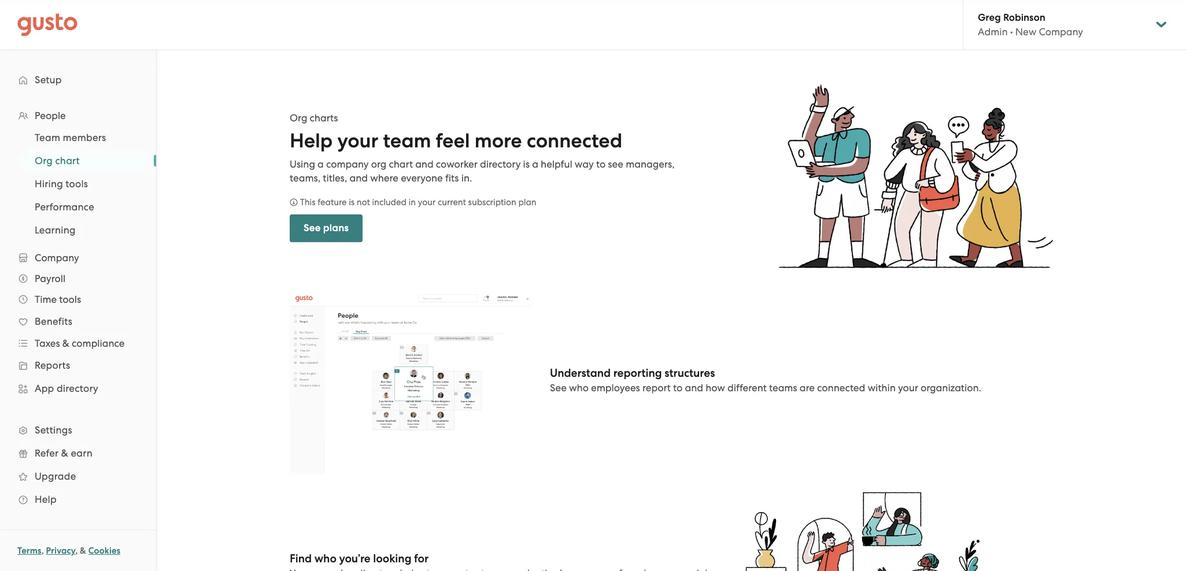 Task type: vqa. For each thing, say whether or not it's contained in the screenshot.
business within the 'Guideline We partner with Guideline to make 401(k) management really easy. So far we've helped 25,000+ business owners open an automated 401(k) with low fees. Sign a plan before 12/31/23 and get 3 months off'
no



Task type: describe. For each thing, give the bounding box(es) containing it.
employees
[[591, 382, 640, 394]]

people
[[35, 110, 66, 121]]

teams,
[[290, 172, 320, 184]]

org for org chart
[[35, 155, 53, 167]]

& for compliance
[[62, 338, 69, 349]]

see plans button
[[290, 214, 363, 242]]

coworker
[[436, 158, 478, 170]]

company button
[[12, 248, 145, 268]]

terms , privacy , & cookies
[[17, 546, 120, 556]]

who inside understand reporting structures see who employees report to and how different teams are connected within your organization.
[[569, 382, 589, 394]]

within
[[868, 382, 896, 394]]

find
[[290, 552, 312, 566]]

learning link
[[21, 220, 145, 241]]

2 a from the left
[[532, 158, 538, 170]]

home image
[[17, 13, 78, 36]]

1 a from the left
[[318, 158, 324, 170]]

in.
[[461, 172, 472, 184]]

connected inside org charts help your team feel more connected using a company org chart and coworker directory is a helpful way to see managers, teams, titles, and where everyone fits in.
[[527, 129, 622, 153]]

new
[[1016, 26, 1037, 38]]

teams
[[769, 382, 797, 394]]

your inside org charts help your team feel more connected using a company org chart and coworker directory is a helpful way to see managers, teams, titles, and where everyone fits in.
[[337, 129, 378, 153]]

organization.
[[921, 382, 981, 394]]

find who you're looking for
[[290, 552, 429, 566]]

connected inside understand reporting structures see who employees report to and how different teams are connected within your organization.
[[817, 382, 865, 394]]

org
[[371, 158, 387, 170]]

fits
[[445, 172, 459, 184]]

how
[[706, 382, 725, 394]]

subscription
[[468, 197, 516, 207]]

benefits link
[[12, 311, 145, 332]]

looking
[[373, 552, 412, 566]]

cookies button
[[88, 544, 120, 558]]

tools for hiring tools
[[66, 178, 88, 190]]

feature
[[318, 197, 347, 207]]

privacy
[[46, 546, 75, 556]]

robinson
[[1003, 12, 1046, 24]]

settings
[[35, 425, 72, 436]]

see inside understand reporting structures see who employees report to and how different teams are connected within your organization.
[[550, 382, 567, 394]]

terms link
[[17, 546, 41, 556]]

hiring
[[35, 178, 63, 190]]

report
[[643, 382, 671, 394]]

upgrade
[[35, 471, 76, 482]]

help inside list
[[35, 494, 57, 506]]

see inside button
[[304, 222, 321, 234]]

reports
[[35, 360, 70, 371]]

chart inside org charts help your team feel more connected using a company org chart and coworker directory is a helpful way to see managers, teams, titles, and where everyone fits in.
[[389, 158, 413, 170]]

settings link
[[12, 420, 145, 441]]

privacy link
[[46, 546, 75, 556]]

terms
[[17, 546, 41, 556]]

company inside greg robinson admin • new company
[[1039, 26, 1083, 38]]

structures
[[665, 367, 715, 380]]

everyone
[[401, 172, 443, 184]]

this
[[300, 197, 316, 207]]

list containing people
[[0, 105, 156, 511]]

understand
[[550, 367, 611, 380]]

taxes
[[35, 338, 60, 349]]

payroll
[[35, 273, 65, 285]]

greg
[[978, 12, 1001, 24]]

2 vertical spatial &
[[80, 546, 86, 556]]

org chart screen image
[[290, 292, 533, 474]]

•
[[1010, 26, 1013, 38]]

company
[[326, 158, 369, 170]]

team members
[[35, 132, 106, 143]]

current
[[438, 197, 466, 207]]

refer & earn
[[35, 448, 93, 459]]

more
[[475, 129, 522, 153]]

app directory
[[35, 383, 98, 394]]

in
[[409, 197, 416, 207]]

different
[[728, 382, 767, 394]]



Task type: locate. For each thing, give the bounding box(es) containing it.
reporting
[[613, 367, 662, 380]]

tools down payroll dropdown button
[[59, 294, 81, 305]]

titles,
[[323, 172, 347, 184]]

your right within at the right bottom
[[898, 382, 918, 394]]

for
[[414, 552, 429, 566]]

see left plans on the top left of page
[[304, 222, 321, 234]]

1 horizontal spatial your
[[418, 197, 436, 207]]

taxes & compliance button
[[12, 333, 145, 354]]

hiring tools link
[[21, 174, 145, 194]]

0 horizontal spatial org
[[35, 155, 53, 167]]

earn
[[71, 448, 93, 459]]

tools inside hiring tools link
[[66, 178, 88, 190]]

app directory link
[[12, 378, 145, 399]]

a right using
[[318, 158, 324, 170]]

& left earn
[[61, 448, 68, 459]]

where
[[370, 172, 398, 184]]

org inside list
[[35, 155, 53, 167]]

1 horizontal spatial help
[[290, 129, 333, 153]]

connected right are
[[817, 382, 865, 394]]

directory down reports link
[[57, 383, 98, 394]]

feel
[[436, 129, 470, 153]]

and inside understand reporting structures see who employees report to and how different teams are connected within your organization.
[[685, 382, 703, 394]]

2 horizontal spatial your
[[898, 382, 918, 394]]

0 vertical spatial &
[[62, 338, 69, 349]]

& right the taxes
[[62, 338, 69, 349]]

to
[[596, 158, 606, 170], [673, 382, 683, 394]]

1 vertical spatial your
[[418, 197, 436, 207]]

0 horizontal spatial company
[[35, 252, 79, 264]]

org chart
[[35, 155, 80, 167]]

company right new
[[1039, 26, 1083, 38]]

who down understand
[[569, 382, 589, 394]]

managers,
[[626, 158, 675, 170]]

and up everyone
[[415, 158, 434, 170]]

1 horizontal spatial chart
[[389, 158, 413, 170]]

1 vertical spatial help
[[35, 494, 57, 506]]

0 horizontal spatial ,
[[41, 546, 44, 556]]

tools for time tools
[[59, 294, 81, 305]]

see
[[608, 158, 623, 170]]

help inside org charts help your team feel more connected using a company org chart and coworker directory is a helpful way to see managers, teams, titles, and where everyone fits in.
[[290, 129, 333, 153]]

0 horizontal spatial directory
[[57, 383, 98, 394]]

understand reporting structures see who employees report to and how different teams are connected within your organization.
[[550, 367, 981, 394]]

help link
[[12, 489, 145, 510]]

1 horizontal spatial who
[[569, 382, 589, 394]]

your
[[337, 129, 378, 153], [418, 197, 436, 207], [898, 382, 918, 394]]

0 vertical spatial your
[[337, 129, 378, 153]]

company inside dropdown button
[[35, 252, 79, 264]]

included
[[372, 197, 407, 207]]

0 vertical spatial is
[[523, 158, 530, 170]]

1 vertical spatial &
[[61, 448, 68, 459]]

are
[[800, 382, 815, 394]]

not
[[357, 197, 370, 207]]

org
[[290, 112, 307, 124], [35, 155, 53, 167]]

0 vertical spatial tools
[[66, 178, 88, 190]]

tools inside time tools 'dropdown button'
[[59, 294, 81, 305]]

& for earn
[[61, 448, 68, 459]]

is inside org charts help your team feel more connected using a company org chart and coworker directory is a helpful way to see managers, teams, titles, and where everyone fits in.
[[523, 158, 530, 170]]

1 vertical spatial to
[[673, 382, 683, 394]]

gusto navigation element
[[0, 50, 156, 530]]

charts
[[310, 112, 338, 124]]

helpful
[[541, 158, 572, 170]]

& inside dropdown button
[[62, 338, 69, 349]]

compliance
[[72, 338, 125, 349]]

chart up where
[[389, 158, 413, 170]]

1 vertical spatial tools
[[59, 294, 81, 305]]

1 list from the top
[[0, 105, 156, 511]]

1 vertical spatial company
[[35, 252, 79, 264]]

chart
[[55, 155, 80, 167], [389, 158, 413, 170]]

tools
[[66, 178, 88, 190], [59, 294, 81, 305]]

is
[[523, 158, 530, 170], [349, 197, 355, 207]]

who right find
[[314, 552, 337, 566]]

0 horizontal spatial to
[[596, 158, 606, 170]]

members
[[63, 132, 106, 143]]

and down company at the left top of the page
[[350, 172, 368, 184]]

a
[[318, 158, 324, 170], [532, 158, 538, 170]]

, left cookies on the left of the page
[[75, 546, 78, 556]]

2 , from the left
[[75, 546, 78, 556]]

see plans
[[304, 222, 349, 234]]

2 vertical spatial your
[[898, 382, 918, 394]]

payroll button
[[12, 268, 145, 289]]

0 horizontal spatial connected
[[527, 129, 622, 153]]

1 vertical spatial org
[[35, 155, 53, 167]]

0 vertical spatial help
[[290, 129, 333, 153]]

list containing team members
[[0, 126, 156, 242]]

0 vertical spatial see
[[304, 222, 321, 234]]

1 horizontal spatial to
[[673, 382, 683, 394]]

plans
[[323, 222, 349, 234]]

1 horizontal spatial a
[[532, 158, 538, 170]]

,
[[41, 546, 44, 556], [75, 546, 78, 556]]

plan
[[518, 197, 537, 207]]

your inside understand reporting structures see who employees report to and how different teams are connected within your organization.
[[898, 382, 918, 394]]

0 vertical spatial to
[[596, 158, 606, 170]]

1 horizontal spatial is
[[523, 158, 530, 170]]

refer & earn link
[[12, 443, 145, 464]]

team members link
[[21, 127, 145, 148]]

0 vertical spatial org
[[290, 112, 307, 124]]

admin
[[978, 26, 1008, 38]]

2 vertical spatial and
[[685, 382, 703, 394]]

is left helpful
[[523, 158, 530, 170]]

directory inside list
[[57, 383, 98, 394]]

way
[[575, 158, 594, 170]]

connected up way
[[527, 129, 622, 153]]

time
[[35, 294, 57, 305]]

0 horizontal spatial and
[[350, 172, 368, 184]]

directory inside org charts help your team feel more connected using a company org chart and coworker directory is a helpful way to see managers, teams, titles, and where everyone fits in.
[[480, 158, 521, 170]]

0 vertical spatial company
[[1039, 26, 1083, 38]]

1 vertical spatial see
[[550, 382, 567, 394]]

0 horizontal spatial a
[[318, 158, 324, 170]]

1 vertical spatial directory
[[57, 383, 98, 394]]

1 horizontal spatial directory
[[480, 158, 521, 170]]

org left charts
[[290, 112, 307, 124]]

benefits
[[35, 316, 72, 327]]

, left "privacy"
[[41, 546, 44, 556]]

org chart link
[[21, 150, 145, 171]]

time tools
[[35, 294, 81, 305]]

chart inside list
[[55, 155, 80, 167]]

performance
[[35, 201, 94, 213]]

performance link
[[21, 197, 145, 217]]

your right in
[[418, 197, 436, 207]]

1 vertical spatial is
[[349, 197, 355, 207]]

time tools button
[[12, 289, 145, 310]]

1 vertical spatial who
[[314, 552, 337, 566]]

1 horizontal spatial ,
[[75, 546, 78, 556]]

0 horizontal spatial chart
[[55, 155, 80, 167]]

help up using
[[290, 129, 333, 153]]

2 list from the top
[[0, 126, 156, 242]]

and down structures
[[685, 382, 703, 394]]

to left see
[[596, 158, 606, 170]]

0 horizontal spatial see
[[304, 222, 321, 234]]

people button
[[12, 105, 145, 126]]

help
[[290, 129, 333, 153], [35, 494, 57, 506]]

see
[[304, 222, 321, 234], [550, 382, 567, 394]]

1 horizontal spatial and
[[415, 158, 434, 170]]

list
[[0, 105, 156, 511], [0, 126, 156, 242]]

1 vertical spatial and
[[350, 172, 368, 184]]

org for org charts help your team feel more connected using a company org chart and coworker directory is a helpful way to see managers, teams, titles, and where everyone fits in.
[[290, 112, 307, 124]]

to inside org charts help your team feel more connected using a company org chart and coworker directory is a helpful way to see managers, teams, titles, and where everyone fits in.
[[596, 158, 606, 170]]

directory down more
[[480, 158, 521, 170]]

tools down the org chart link
[[66, 178, 88, 190]]

chart down the team members
[[55, 155, 80, 167]]

help down upgrade
[[35, 494, 57, 506]]

company up payroll
[[35, 252, 79, 264]]

to inside understand reporting structures see who employees report to and how different teams are connected within your organization.
[[673, 382, 683, 394]]

using
[[290, 158, 315, 170]]

0 vertical spatial connected
[[527, 129, 622, 153]]

0 horizontal spatial is
[[349, 197, 355, 207]]

to down structures
[[673, 382, 683, 394]]

0 vertical spatial who
[[569, 382, 589, 394]]

& left cookies on the left of the page
[[80, 546, 86, 556]]

1 horizontal spatial connected
[[817, 382, 865, 394]]

1 horizontal spatial org
[[290, 112, 307, 124]]

company
[[1039, 26, 1083, 38], [35, 252, 79, 264]]

1 , from the left
[[41, 546, 44, 556]]

1 horizontal spatial see
[[550, 382, 567, 394]]

setup link
[[12, 69, 145, 90]]

learning
[[35, 224, 76, 236]]

your up company at the left top of the page
[[337, 129, 378, 153]]

1 vertical spatial connected
[[817, 382, 865, 394]]

taxes & compliance
[[35, 338, 125, 349]]

0 horizontal spatial help
[[35, 494, 57, 506]]

&
[[62, 338, 69, 349], [61, 448, 68, 459], [80, 546, 86, 556]]

upgrade link
[[12, 466, 145, 487]]

org inside org charts help your team feel more connected using a company org chart and coworker directory is a helpful way to see managers, teams, titles, and where everyone fits in.
[[290, 112, 307, 124]]

a left helpful
[[532, 158, 538, 170]]

reports link
[[12, 355, 145, 376]]

connected
[[527, 129, 622, 153], [817, 382, 865, 394]]

who
[[569, 382, 589, 394], [314, 552, 337, 566]]

you're
[[339, 552, 371, 566]]

org down team
[[35, 155, 53, 167]]

see down understand
[[550, 382, 567, 394]]

is left not
[[349, 197, 355, 207]]

2 horizontal spatial and
[[685, 382, 703, 394]]

team
[[383, 129, 431, 153]]

this feature is not included in your current subscription plan
[[298, 197, 537, 207]]

team
[[35, 132, 60, 143]]

0 vertical spatial directory
[[480, 158, 521, 170]]

0 horizontal spatial who
[[314, 552, 337, 566]]

0 vertical spatial and
[[415, 158, 434, 170]]

app
[[35, 383, 54, 394]]

cookies
[[88, 546, 120, 556]]

1 horizontal spatial company
[[1039, 26, 1083, 38]]

setup
[[35, 74, 62, 86]]

0 horizontal spatial your
[[337, 129, 378, 153]]

refer
[[35, 448, 59, 459]]

hiring tools
[[35, 178, 88, 190]]

and
[[415, 158, 434, 170], [350, 172, 368, 184], [685, 382, 703, 394]]



